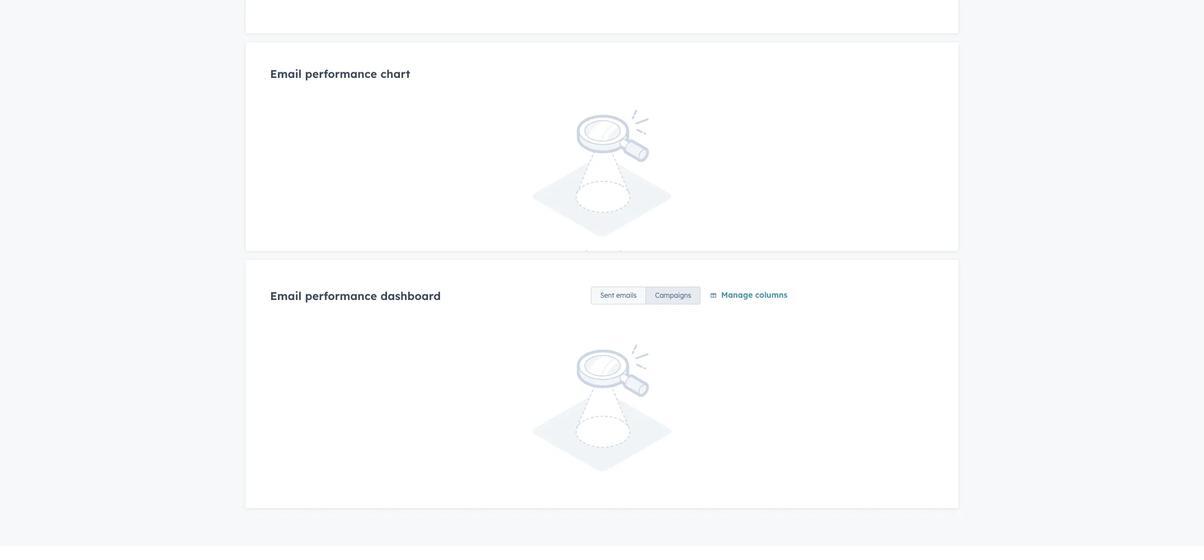 Task type: vqa. For each thing, say whether or not it's contained in the screenshot.
bottom page
no



Task type: describe. For each thing, give the bounding box(es) containing it.
sent emails
[[601, 291, 637, 300]]

manage columns
[[722, 290, 788, 300]]

email performance dashboard
[[270, 289, 441, 303]]

columns
[[756, 290, 788, 300]]

Sent emails button
[[591, 287, 646, 305]]

performance for dashboard
[[305, 289, 377, 303]]

manage columns button
[[710, 289, 788, 303]]

Campaigns button
[[646, 287, 701, 305]]

email for email performance chart
[[270, 67, 302, 81]]

to
[[605, 249, 613, 260]]

campaigns
[[655, 291, 691, 300]]

email performance chart
[[270, 67, 410, 81]]



Task type: locate. For each thing, give the bounding box(es) containing it.
sent
[[601, 291, 615, 300]]

performance
[[305, 67, 377, 81], [305, 289, 377, 303]]

manage
[[722, 290, 753, 300]]

emails
[[617, 291, 637, 300]]

2 email from the top
[[270, 289, 302, 303]]

group containing sent emails
[[591, 287, 701, 305]]

2 performance from the top
[[305, 289, 377, 303]]

1 vertical spatial performance
[[305, 289, 377, 303]]

chart
[[381, 67, 410, 81]]

performance for chart
[[305, 67, 377, 81]]

no
[[567, 249, 580, 260]]

group
[[591, 287, 701, 305]]

1 vertical spatial email
[[270, 289, 302, 303]]

email
[[270, 67, 302, 81], [270, 289, 302, 303]]

1 email from the top
[[270, 67, 302, 81]]

no data to show
[[567, 249, 637, 260]]

0 vertical spatial performance
[[305, 67, 377, 81]]

data
[[582, 249, 602, 260]]

1 performance from the top
[[305, 67, 377, 81]]

email for email performance dashboard
[[270, 289, 302, 303]]

dashboard
[[381, 289, 441, 303]]

0 vertical spatial email
[[270, 67, 302, 81]]

show
[[616, 249, 637, 260]]



